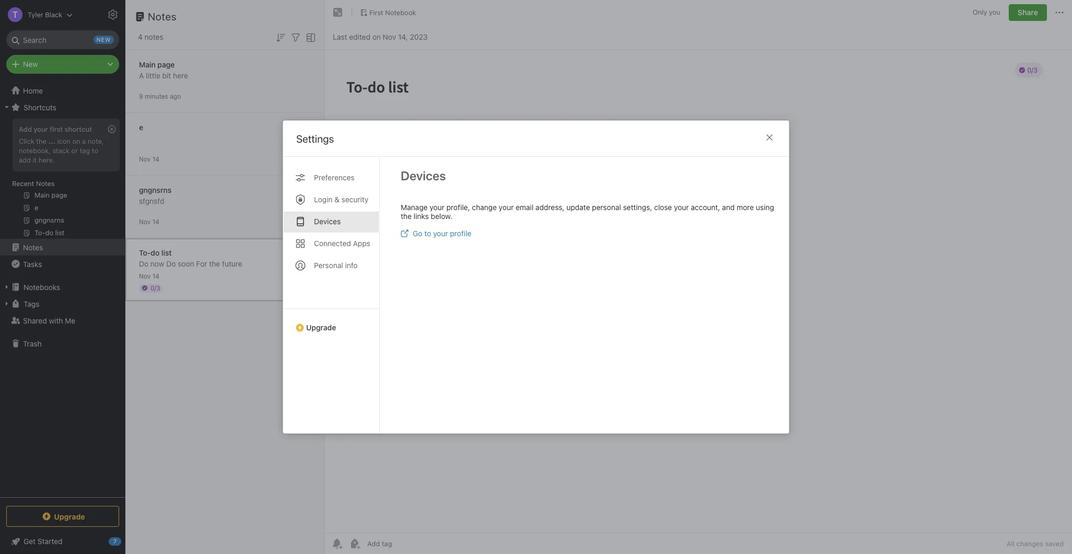 Task type: locate. For each thing, give the bounding box(es) containing it.
1 horizontal spatial do
[[166, 259, 176, 268]]

0 vertical spatial the
[[36, 137, 46, 145]]

notes up tasks
[[23, 243, 43, 252]]

me
[[65, 316, 75, 325]]

1 vertical spatial upgrade button
[[6, 506, 119, 527]]

saved
[[1046, 539, 1064, 548]]

manage
[[401, 203, 428, 212]]

upgrade button
[[283, 308, 379, 336], [6, 506, 119, 527]]

nov 14 down sfgnsfd
[[139, 218, 159, 226]]

0 vertical spatial upgrade button
[[283, 308, 379, 336]]

for
[[196, 259, 207, 268]]

0 horizontal spatial do
[[139, 259, 149, 268]]

add
[[19, 125, 32, 133]]

1 vertical spatial 14
[[152, 218, 159, 226]]

the inside the note list element
[[209, 259, 220, 268]]

0 vertical spatial to
[[92, 146, 98, 155]]

first notebook button
[[356, 5, 420, 20]]

nov inside note window element
[[383, 32, 396, 41]]

0 horizontal spatial on
[[72, 137, 80, 145]]

nov left 14,
[[383, 32, 396, 41]]

2 vertical spatial nov 14
[[139, 272, 159, 280]]

None search field
[[14, 30, 112, 49]]

here.
[[39, 156, 55, 164]]

address,
[[536, 203, 565, 212]]

expand tags image
[[3, 299, 11, 308]]

2 nov 14 from the top
[[139, 218, 159, 226]]

14 up the gngnsrns
[[152, 155, 159, 163]]

nov 14 up the gngnsrns
[[139, 155, 159, 163]]

stack
[[53, 146, 70, 155]]

0 vertical spatial notes
[[148, 10, 177, 22]]

or
[[71, 146, 78, 155]]

tree containing home
[[0, 82, 125, 497]]

the
[[36, 137, 46, 145], [401, 212, 412, 221], [209, 259, 220, 268]]

the left the links
[[401, 212, 412, 221]]

now
[[150, 259, 164, 268]]

0 horizontal spatial devices
[[314, 217, 341, 226]]

to down note,
[[92, 146, 98, 155]]

1 horizontal spatial upgrade button
[[283, 308, 379, 336]]

1 do from the left
[[139, 259, 149, 268]]

shared with me link
[[0, 312, 125, 329]]

1 vertical spatial to
[[425, 229, 431, 238]]

devices down login at left top
[[314, 217, 341, 226]]

trash
[[23, 339, 42, 348]]

nov
[[383, 32, 396, 41], [139, 155, 151, 163], [139, 218, 151, 226], [139, 272, 151, 280]]

home
[[23, 86, 43, 95]]

0 vertical spatial on
[[373, 32, 381, 41]]

1 vertical spatial nov 14
[[139, 218, 159, 226]]

do down list
[[166, 259, 176, 268]]

bit
[[162, 71, 171, 80]]

on left a
[[72, 137, 80, 145]]

on right edited
[[373, 32, 381, 41]]

the right for
[[209, 259, 220, 268]]

only
[[973, 8, 988, 16]]

here
[[173, 71, 188, 80]]

2 vertical spatial the
[[209, 259, 220, 268]]

your right close
[[674, 203, 689, 212]]

nov 14
[[139, 155, 159, 163], [139, 218, 159, 226], [139, 272, 159, 280]]

to
[[92, 146, 98, 155], [425, 229, 431, 238]]

tree
[[0, 82, 125, 497]]

9
[[139, 92, 143, 100]]

14 up 0/3
[[152, 272, 159, 280]]

nov 14 up 0/3
[[139, 272, 159, 280]]

1 vertical spatial the
[[401, 212, 412, 221]]

&
[[335, 195, 340, 204]]

do down to-
[[139, 259, 149, 268]]

to right go
[[425, 229, 431, 238]]

close
[[654, 203, 672, 212]]

0 horizontal spatial to
[[92, 146, 98, 155]]

your right the links
[[430, 203, 445, 212]]

personal info
[[314, 261, 358, 270]]

group containing add your first shortcut
[[0, 116, 125, 243]]

1 horizontal spatial the
[[209, 259, 220, 268]]

1 vertical spatial on
[[72, 137, 80, 145]]

home link
[[0, 82, 125, 99]]

trash link
[[0, 335, 125, 352]]

Search text field
[[14, 30, 112, 49]]

add tag image
[[349, 537, 361, 550]]

soon
[[178, 259, 194, 268]]

0 horizontal spatial upgrade
[[54, 512, 85, 521]]

the inside manage your profile, change your email address, update personal settings, close your account, and more using the links below.
[[401, 212, 412, 221]]

last edited on nov 14, 2023
[[333, 32, 428, 41]]

14
[[152, 155, 159, 163], [152, 218, 159, 226], [152, 272, 159, 280]]

do
[[139, 259, 149, 268], [166, 259, 176, 268]]

go
[[413, 229, 423, 238]]

notes up notes at left top
[[148, 10, 177, 22]]

1 vertical spatial devices
[[314, 217, 341, 226]]

minutes
[[145, 92, 168, 100]]

2 14 from the top
[[152, 218, 159, 226]]

0 vertical spatial upgrade
[[306, 323, 336, 332]]

close image
[[764, 131, 776, 144]]

expand notebooks image
[[3, 283, 11, 291]]

e
[[139, 123, 143, 131]]

0 vertical spatial 14
[[152, 155, 159, 163]]

notebooks link
[[0, 279, 125, 295]]

click the ...
[[19, 137, 55, 145]]

1 14 from the top
[[152, 155, 159, 163]]

go to your profile button
[[401, 229, 472, 238]]

note window element
[[325, 0, 1073, 554]]

your
[[34, 125, 48, 133], [430, 203, 445, 212], [499, 203, 514, 212], [674, 203, 689, 212], [433, 229, 448, 238]]

edited
[[349, 32, 371, 41]]

your down below.
[[433, 229, 448, 238]]

1 horizontal spatial on
[[373, 32, 381, 41]]

tab list
[[283, 157, 380, 433]]

shortcuts button
[[0, 99, 125, 116]]

group
[[0, 116, 125, 243]]

2 do from the left
[[166, 259, 176, 268]]

2023
[[410, 32, 428, 41]]

notes
[[148, 10, 177, 22], [36, 179, 55, 188], [23, 243, 43, 252]]

1 horizontal spatial upgrade
[[306, 323, 336, 332]]

tag
[[80, 146, 90, 155]]

devices
[[401, 168, 446, 183], [314, 217, 341, 226]]

account,
[[691, 203, 720, 212]]

2 vertical spatial 14
[[152, 272, 159, 280]]

connected
[[314, 239, 351, 248]]

14 down sfgnsfd
[[152, 218, 159, 226]]

new button
[[6, 55, 119, 74]]

tags button
[[0, 295, 125, 312]]

notes
[[145, 32, 163, 41]]

0 vertical spatial devices
[[401, 168, 446, 183]]

manage your profile, change your email address, update personal settings, close your account, and more using the links below.
[[401, 203, 774, 221]]

to-
[[139, 248, 151, 257]]

0 vertical spatial nov 14
[[139, 155, 159, 163]]

the left ...
[[36, 137, 46, 145]]

1 vertical spatial upgrade
[[54, 512, 85, 521]]

devices up manage
[[401, 168, 446, 183]]

security
[[342, 195, 369, 204]]

2 horizontal spatial the
[[401, 212, 412, 221]]

and
[[722, 203, 735, 212]]

only you
[[973, 8, 1001, 16]]

last
[[333, 32, 347, 41]]

notes link
[[0, 239, 125, 256]]

your up the click the ...
[[34, 125, 48, 133]]

0 horizontal spatial the
[[36, 137, 46, 145]]

personal
[[314, 261, 343, 270]]

on
[[373, 32, 381, 41], [72, 137, 80, 145]]

upgrade button inside tab list
[[283, 308, 379, 336]]

notes right recent
[[36, 179, 55, 188]]



Task type: describe. For each thing, give the bounding box(es) containing it.
0/3
[[151, 284, 160, 292]]

personal
[[592, 203, 621, 212]]

to-do list
[[139, 248, 172, 257]]

below.
[[431, 212, 453, 221]]

1 horizontal spatial devices
[[401, 168, 446, 183]]

a
[[82, 137, 86, 145]]

1 vertical spatial notes
[[36, 179, 55, 188]]

icon on a note, notebook, stack or tag to add it here.
[[19, 137, 104, 164]]

14,
[[398, 32, 408, 41]]

on inside note window element
[[373, 32, 381, 41]]

you
[[989, 8, 1001, 16]]

notes inside the note list element
[[148, 10, 177, 22]]

connected apps
[[314, 239, 371, 248]]

nov down sfgnsfd
[[139, 218, 151, 226]]

apps
[[353, 239, 371, 248]]

1 nov 14 from the top
[[139, 155, 159, 163]]

preferences
[[314, 173, 355, 182]]

shortcut
[[65, 125, 92, 133]]

the inside group
[[36, 137, 46, 145]]

it
[[33, 156, 37, 164]]

on inside icon on a note, notebook, stack or tag to add it here.
[[72, 137, 80, 145]]

note list element
[[125, 0, 325, 554]]

tab list containing preferences
[[283, 157, 380, 433]]

recent notes
[[12, 179, 55, 188]]

your left email
[[499, 203, 514, 212]]

tasks button
[[0, 256, 125, 272]]

note,
[[88, 137, 104, 145]]

new
[[23, 60, 38, 68]]

main page a little bit here
[[139, 60, 188, 80]]

to inside icon on a note, notebook, stack or tag to add it here.
[[92, 146, 98, 155]]

first
[[50, 125, 63, 133]]

do
[[151, 248, 160, 257]]

settings image
[[107, 8, 119, 21]]

tasks
[[23, 260, 42, 268]]

2 vertical spatial notes
[[23, 243, 43, 252]]

1 horizontal spatial to
[[425, 229, 431, 238]]

click
[[19, 137, 34, 145]]

changes
[[1017, 539, 1044, 548]]

page
[[158, 60, 175, 69]]

4 notes
[[138, 32, 163, 41]]

gngnsrns
[[139, 185, 172, 194]]

go to your profile
[[413, 229, 472, 238]]

notebooks
[[24, 283, 60, 291]]

recent
[[12, 179, 34, 188]]

notebook
[[385, 8, 416, 17]]

change
[[472, 203, 497, 212]]

Note Editor text field
[[325, 50, 1073, 533]]

group inside tree
[[0, 116, 125, 243]]

nov up 0/3
[[139, 272, 151, 280]]

first
[[370, 8, 383, 17]]

do now do soon for the future
[[139, 259, 242, 268]]

share
[[1018, 8, 1039, 17]]

shortcuts
[[24, 103, 56, 112]]

expand note image
[[332, 6, 344, 19]]

future
[[222, 259, 242, 268]]

list
[[161, 248, 172, 257]]

settings,
[[623, 203, 652, 212]]

nov down e
[[139, 155, 151, 163]]

icon
[[57, 137, 70, 145]]

settings
[[296, 133, 334, 145]]

all changes saved
[[1007, 539, 1064, 548]]

profile
[[450, 229, 472, 238]]

all
[[1007, 539, 1015, 548]]

...
[[48, 137, 55, 145]]

add
[[19, 156, 31, 164]]

3 14 from the top
[[152, 272, 159, 280]]

notebook,
[[19, 146, 51, 155]]

login
[[314, 195, 333, 204]]

shared with me
[[23, 316, 75, 325]]

9 minutes ago
[[139, 92, 181, 100]]

first notebook
[[370, 8, 416, 17]]

0 horizontal spatial upgrade button
[[6, 506, 119, 527]]

3 nov 14 from the top
[[139, 272, 159, 280]]

share button
[[1009, 4, 1047, 21]]

main
[[139, 60, 156, 69]]

a
[[139, 71, 144, 80]]

login & security
[[314, 195, 369, 204]]

with
[[49, 316, 63, 325]]

more
[[737, 203, 754, 212]]

using
[[756, 203, 774, 212]]

4
[[138, 32, 143, 41]]

add a reminder image
[[331, 537, 343, 550]]

devices inside tab list
[[314, 217, 341, 226]]

email
[[516, 203, 534, 212]]

profile,
[[447, 203, 470, 212]]

your inside group
[[34, 125, 48, 133]]

add your first shortcut
[[19, 125, 92, 133]]

sfgnsfd
[[139, 196, 164, 205]]

info
[[345, 261, 358, 270]]



Task type: vqa. For each thing, say whether or not it's contained in the screenshot.
row group
no



